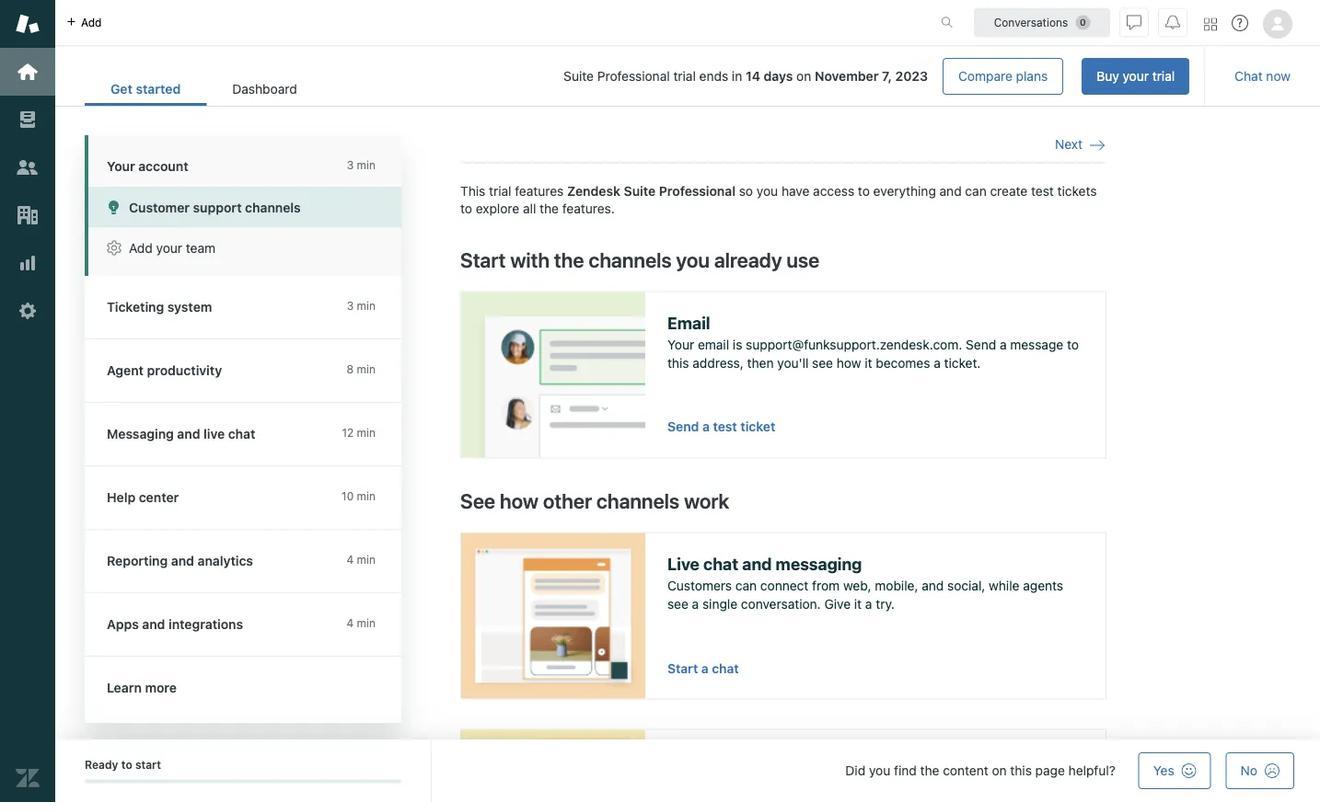 Task type: vqa. For each thing, say whether or not it's contained in the screenshot.
link in the Text color for the hover state of link elements
no



Task type: describe. For each thing, give the bounding box(es) containing it.
customers
[[667, 579, 732, 594]]

single
[[702, 597, 738, 612]]

helpful?
[[1069, 764, 1116, 779]]

to right access
[[858, 183, 870, 198]]

1 vertical spatial professional
[[659, 183, 736, 198]]

apps and integrations
[[107, 617, 243, 632]]

zendesk products image
[[1204, 18, 1217, 31]]

and right apps
[[142, 617, 165, 632]]

region containing start with the channels you already use
[[460, 182, 1107, 803]]

reporting and analytics
[[107, 554, 253, 569]]

suite inside region
[[624, 183, 656, 198]]

buy your trial button
[[1082, 58, 1190, 95]]

send a test ticket link
[[667, 419, 776, 434]]

test inside so you have access to everything and can create test tickets to explore all the features.
[[1031, 183, 1054, 198]]

team
[[186, 241, 216, 256]]

views image
[[16, 108, 40, 132]]

compare plans
[[958, 69, 1048, 84]]

messaging
[[776, 555, 862, 574]]

0 horizontal spatial test
[[713, 419, 737, 434]]

on inside section
[[797, 69, 811, 84]]

so
[[739, 183, 753, 198]]

reporting image
[[16, 251, 40, 275]]

agent productivity
[[107, 363, 222, 378]]

access
[[813, 183, 855, 198]]

8
[[347, 363, 354, 376]]

connect
[[760, 579, 809, 594]]

trial for your
[[1152, 69, 1175, 84]]

web,
[[843, 579, 871, 594]]

your for buy
[[1123, 69, 1149, 84]]

zendesk
[[567, 183, 621, 198]]

ends
[[699, 69, 728, 84]]

get started image
[[16, 60, 40, 84]]

live chat and messaging customers can connect from web, mobile, and social, while agents see a single conversation. give it a try.
[[667, 555, 1063, 612]]

customers image
[[16, 156, 40, 180]]

integrations
[[169, 617, 243, 632]]

chat
[[1235, 69, 1263, 84]]

days
[[764, 69, 793, 84]]

and left live
[[177, 427, 200, 442]]

see how other channels work
[[460, 489, 729, 513]]

already
[[714, 248, 782, 272]]

add
[[129, 241, 153, 256]]

min for help center
[[357, 490, 376, 503]]

address,
[[693, 356, 744, 371]]

other
[[543, 489, 592, 513]]

message
[[1010, 338, 1064, 353]]

learn more
[[107, 681, 177, 696]]

november
[[815, 69, 879, 84]]

a left ticket.
[[934, 356, 941, 371]]

this inside email your email is support@funksupport.zendesk.com. send a message to this address, then you'll see how it becomes a ticket.
[[667, 356, 689, 371]]

then
[[747, 356, 774, 371]]

your inside heading
[[107, 159, 135, 174]]

ticket
[[741, 419, 776, 434]]

add your team button
[[88, 228, 401, 269]]

and left analytics
[[171, 554, 194, 569]]

customer support channels button
[[88, 187, 401, 228]]

ticket.
[[944, 356, 981, 371]]

compare plans button
[[943, 58, 1064, 95]]

center
[[139, 490, 179, 505]]

dashboard
[[232, 81, 297, 97]]

start
[[135, 759, 161, 772]]

your for add
[[156, 241, 182, 256]]

create
[[990, 183, 1028, 198]]

min for messaging and live chat
[[357, 427, 376, 440]]

reporting
[[107, 554, 168, 569]]

becomes
[[876, 356, 930, 371]]

and inside so you have access to everything and can create test tickets to explore all the features.
[[940, 183, 962, 198]]

12
[[342, 427, 354, 440]]

support@funksupport.zendesk.com.
[[746, 338, 962, 353]]

yes button
[[1139, 753, 1211, 790]]

4 min for analytics
[[347, 554, 376, 567]]

1 vertical spatial the
[[554, 248, 584, 272]]

ready to start
[[85, 759, 161, 772]]

have
[[782, 183, 810, 198]]

min for agent productivity
[[357, 363, 376, 376]]

ticketing
[[107, 300, 164, 315]]

this
[[460, 183, 485, 198]]

chat inside the live chat and messaging customers can connect from web, mobile, and social, while agents see a single conversation. give it a try.
[[703, 555, 738, 574]]

a left ticket
[[702, 419, 710, 434]]

get help image
[[1232, 15, 1248, 31]]

0 vertical spatial professional
[[597, 69, 670, 84]]

admin image
[[16, 299, 40, 323]]

customer
[[129, 200, 190, 215]]

start with the channels you already use
[[460, 248, 820, 272]]

min for ticketing system
[[357, 300, 376, 313]]

use
[[787, 248, 820, 272]]

chat inside button
[[712, 661, 739, 676]]

zendesk image
[[16, 767, 40, 791]]

apps
[[107, 617, 139, 632]]

did
[[846, 764, 866, 779]]

all
[[523, 201, 536, 216]]

3 for account
[[347, 159, 354, 172]]

this inside footer
[[1010, 764, 1032, 779]]

10
[[342, 490, 354, 503]]

conversation.
[[741, 597, 821, 612]]

productivity
[[147, 363, 222, 378]]

can inside the live chat and messaging customers can connect from web, mobile, and social, while agents see a single conversation. give it a try.
[[735, 579, 757, 594]]

no button
[[1226, 753, 1294, 790]]

3 min for ticketing system
[[347, 300, 376, 313]]

live
[[204, 427, 225, 442]]

add
[[81, 16, 102, 29]]

example of conversation inside of messaging and the customer is asking the agent about changing the size of the retail order. image
[[461, 534, 645, 699]]

start a chat
[[667, 661, 739, 676]]

everything
[[873, 183, 936, 198]]

November 7, 2023 text field
[[815, 69, 928, 84]]

get
[[110, 81, 132, 97]]

get started
[[110, 81, 181, 97]]

chat now button
[[1220, 58, 1306, 95]]



Task type: locate. For each thing, give the bounding box(es) containing it.
4 for reporting and analytics
[[347, 554, 354, 567]]

progress-bar progress bar
[[85, 780, 401, 784]]

next button
[[1055, 136, 1105, 153]]

it down support@funksupport.zendesk.com.
[[865, 356, 872, 371]]

0 horizontal spatial your
[[156, 241, 182, 256]]

add button
[[55, 0, 113, 45]]

0 vertical spatial chat
[[228, 427, 255, 442]]

content
[[943, 764, 988, 779]]

you left already
[[676, 248, 710, 272]]

0 vertical spatial see
[[812, 356, 833, 371]]

0 vertical spatial test
[[1031, 183, 1054, 198]]

send
[[966, 338, 996, 353], [667, 419, 699, 434]]

the right all
[[540, 201, 559, 216]]

1 min from the top
[[357, 159, 376, 172]]

while
[[989, 579, 1020, 594]]

1 horizontal spatial see
[[812, 356, 833, 371]]

work
[[684, 489, 729, 513]]

7 min from the top
[[357, 617, 376, 630]]

a
[[1000, 338, 1007, 353], [934, 356, 941, 371], [702, 419, 710, 434], [692, 597, 699, 612], [865, 597, 872, 612], [701, 661, 709, 676]]

no
[[1241, 764, 1258, 779]]

min for your account
[[357, 159, 376, 172]]

dashboard tab
[[207, 72, 323, 106]]

0 vertical spatial start
[[460, 248, 506, 272]]

see right you'll
[[812, 356, 833, 371]]

add your team
[[129, 241, 216, 256]]

messaging
[[107, 427, 174, 442]]

0 horizontal spatial it
[[854, 597, 862, 612]]

3 min for your account
[[347, 159, 376, 172]]

0 horizontal spatial can
[[735, 579, 757, 594]]

a left "try."
[[865, 597, 872, 612]]

this left page on the right bottom of the page
[[1010, 764, 1032, 779]]

tab list
[[85, 72, 323, 106]]

email
[[667, 313, 710, 333]]

4 min
[[347, 554, 376, 567], [347, 617, 376, 630]]

trial up explore
[[489, 183, 511, 198]]

main element
[[0, 0, 55, 803]]

2 vertical spatial chat
[[712, 661, 739, 676]]

1 vertical spatial start
[[667, 661, 698, 676]]

trial down 'notifications' "image"
[[1152, 69, 1175, 84]]

to right message
[[1067, 338, 1079, 353]]

conversations button
[[974, 8, 1110, 37]]

support
[[193, 200, 242, 215]]

1 vertical spatial 3 min
[[347, 300, 376, 313]]

it inside email your email is support@funksupport.zendesk.com. send a message to this address, then you'll see how it becomes a ticket.
[[865, 356, 872, 371]]

min inside "your account" heading
[[357, 159, 376, 172]]

1 vertical spatial it
[[854, 597, 862, 612]]

1 vertical spatial see
[[667, 597, 689, 612]]

can inside so you have access to everything and can create test tickets to explore all the features.
[[965, 183, 987, 198]]

channels left work
[[596, 489, 680, 513]]

0 horizontal spatial you
[[676, 248, 710, 272]]

1 horizontal spatial start
[[667, 661, 698, 676]]

1 vertical spatial how
[[500, 489, 539, 513]]

the inside so you have access to everything and can create test tickets to explore all the features.
[[540, 201, 559, 216]]

more
[[145, 681, 177, 696]]

3 for system
[[347, 300, 354, 313]]

now
[[1266, 69, 1291, 84]]

can up single
[[735, 579, 757, 594]]

channels for see how other channels work
[[596, 489, 680, 513]]

your account heading
[[85, 135, 401, 187]]

1 horizontal spatial you
[[757, 183, 778, 198]]

your right buy
[[1123, 69, 1149, 84]]

start
[[460, 248, 506, 272], [667, 661, 698, 676]]

you inside so you have access to everything and can create test tickets to explore all the features.
[[757, 183, 778, 198]]

7,
[[882, 69, 892, 84]]

0 horizontal spatial send
[[667, 419, 699, 434]]

a inside button
[[701, 661, 709, 676]]

2 3 min from the top
[[347, 300, 376, 313]]

chat now
[[1235, 69, 1291, 84]]

0 vertical spatial can
[[965, 183, 987, 198]]

4 min for integrations
[[347, 617, 376, 630]]

features.
[[562, 201, 615, 216]]

1 horizontal spatial your
[[1123, 69, 1149, 84]]

is
[[733, 338, 742, 353]]

0 vertical spatial 3 min
[[347, 159, 376, 172]]

your right add
[[156, 241, 182, 256]]

learn more button
[[85, 657, 398, 720]]

system
[[167, 300, 212, 315]]

2 vertical spatial you
[[869, 764, 891, 779]]

live
[[667, 555, 700, 574]]

2 min from the top
[[357, 300, 376, 313]]

1 vertical spatial your
[[667, 338, 694, 353]]

learn
[[107, 681, 142, 696]]

see inside email your email is support@funksupport.zendesk.com. send a message to this address, then you'll see how it becomes a ticket.
[[812, 356, 833, 371]]

0 horizontal spatial how
[[500, 489, 539, 513]]

2 horizontal spatial you
[[869, 764, 891, 779]]

compare
[[958, 69, 1013, 84]]

1 horizontal spatial it
[[865, 356, 872, 371]]

how right see
[[500, 489, 539, 513]]

1 vertical spatial can
[[735, 579, 757, 594]]

send down address,
[[667, 419, 699, 434]]

1 horizontal spatial on
[[992, 764, 1007, 779]]

see
[[812, 356, 833, 371], [667, 597, 689, 612]]

buy
[[1097, 69, 1119, 84]]

start inside button
[[667, 661, 698, 676]]

0 vertical spatial channels
[[245, 200, 301, 215]]

in
[[732, 69, 742, 84]]

1 vertical spatial 3
[[347, 300, 354, 313]]

8 min
[[347, 363, 376, 376]]

to inside footer
[[121, 759, 132, 772]]

0 vertical spatial send
[[966, 338, 996, 353]]

this left address,
[[667, 356, 689, 371]]

trial left 'ends'
[[673, 69, 696, 84]]

0 vertical spatial it
[[865, 356, 872, 371]]

6 min from the top
[[357, 554, 376, 567]]

1 vertical spatial on
[[992, 764, 1007, 779]]

professional left 'ends'
[[597, 69, 670, 84]]

12 min
[[342, 427, 376, 440]]

1 3 min from the top
[[347, 159, 376, 172]]

professional left "so"
[[659, 183, 736, 198]]

page
[[1035, 764, 1065, 779]]

to
[[858, 183, 870, 198], [460, 201, 472, 216], [1067, 338, 1079, 353], [121, 759, 132, 772]]

1 vertical spatial your
[[156, 241, 182, 256]]

1 horizontal spatial send
[[966, 338, 996, 353]]

1 horizontal spatial your
[[667, 338, 694, 353]]

1 vertical spatial suite
[[624, 183, 656, 198]]

1 vertical spatial this
[[1010, 764, 1032, 779]]

email your email is support@funksupport.zendesk.com. send a message to this address, then you'll see how it becomes a ticket.
[[667, 313, 1079, 371]]

start for start with the channels you already use
[[460, 248, 506, 272]]

you'll
[[777, 356, 809, 371]]

1 vertical spatial 4 min
[[347, 617, 376, 630]]

1 vertical spatial send
[[667, 419, 699, 434]]

ready
[[85, 759, 118, 772]]

1 vertical spatial 4
[[347, 617, 354, 630]]

email
[[698, 338, 729, 353]]

can
[[965, 183, 987, 198], [735, 579, 757, 594]]

1 vertical spatial channels
[[589, 248, 672, 272]]

start down customers
[[667, 661, 698, 676]]

send inside email your email is support@funksupport.zendesk.com. send a message to this address, then you'll see how it becomes a ticket.
[[966, 338, 996, 353]]

on
[[797, 69, 811, 84], [992, 764, 1007, 779]]

1 4 from the top
[[347, 554, 354, 567]]

1 horizontal spatial test
[[1031, 183, 1054, 198]]

chat up customers
[[703, 555, 738, 574]]

your left account
[[107, 159, 135, 174]]

start for start a chat
[[667, 661, 698, 676]]

chat down single
[[712, 661, 739, 676]]

to down this
[[460, 201, 472, 216]]

professional
[[597, 69, 670, 84], [659, 183, 736, 198]]

it
[[865, 356, 872, 371], [854, 597, 862, 612]]

to left start
[[121, 759, 132, 772]]

0 horizontal spatial start
[[460, 248, 506, 272]]

3 min from the top
[[357, 363, 376, 376]]

0 vertical spatial your
[[1123, 69, 1149, 84]]

footer containing did you find the content on this page helpful?
[[55, 740, 1320, 803]]

4 min from the top
[[357, 427, 376, 440]]

your down the email
[[667, 338, 694, 353]]

1 4 min from the top
[[347, 554, 376, 567]]

2 3 from the top
[[347, 300, 354, 313]]

and right everything
[[940, 183, 962, 198]]

0 vertical spatial 4
[[347, 554, 354, 567]]

you right "so"
[[757, 183, 778, 198]]

channels
[[245, 200, 301, 215], [589, 248, 672, 272], [596, 489, 680, 513]]

try.
[[876, 597, 895, 612]]

1 3 from the top
[[347, 159, 354, 172]]

help
[[107, 490, 136, 505]]

2 horizontal spatial trial
[[1152, 69, 1175, 84]]

notifications image
[[1166, 15, 1180, 30]]

0 horizontal spatial suite
[[564, 69, 594, 84]]

can left 'create'
[[965, 183, 987, 198]]

0 vertical spatial you
[[757, 183, 778, 198]]

customer support channels
[[129, 200, 301, 215]]

1 vertical spatial you
[[676, 248, 710, 272]]

0 vertical spatial your
[[107, 159, 135, 174]]

ticketing system
[[107, 300, 212, 315]]

a down customers
[[692, 597, 699, 612]]

the right find
[[920, 764, 939, 779]]

button displays agent's chat status as invisible. image
[[1127, 15, 1142, 30]]

see down customers
[[667, 597, 689, 612]]

a left message
[[1000, 338, 1007, 353]]

messaging and live chat
[[107, 427, 255, 442]]

0 horizontal spatial your
[[107, 159, 135, 174]]

analytics
[[198, 554, 253, 569]]

find
[[894, 764, 917, 779]]

account
[[138, 159, 188, 174]]

on right days
[[797, 69, 811, 84]]

you right did
[[869, 764, 891, 779]]

min for apps and integrations
[[357, 617, 376, 630]]

help center
[[107, 490, 179, 505]]

to inside email your email is support@funksupport.zendesk.com. send a message to this address, then you'll see how it becomes a ticket.
[[1067, 338, 1079, 353]]

0 horizontal spatial see
[[667, 597, 689, 612]]

5 min from the top
[[357, 490, 376, 503]]

see
[[460, 489, 495, 513]]

0 horizontal spatial this
[[667, 356, 689, 371]]

conversations
[[994, 16, 1068, 29]]

1 horizontal spatial how
[[837, 356, 861, 371]]

0 vertical spatial 4 min
[[347, 554, 376, 567]]

see inside the live chat and messaging customers can connect from web, mobile, and social, while agents see a single conversation. give it a try.
[[667, 597, 689, 612]]

example of how the agent accepts an incoming phone call as well as how to log the details of the call. image
[[461, 731, 645, 803]]

2 4 min from the top
[[347, 617, 376, 630]]

0 vertical spatial suite
[[564, 69, 594, 84]]

0 vertical spatial on
[[797, 69, 811, 84]]

social,
[[947, 579, 985, 594]]

suite inside section
[[564, 69, 594, 84]]

explore
[[476, 201, 519, 216]]

10 min
[[342, 490, 376, 503]]

footer
[[55, 740, 1320, 803]]

a down single
[[701, 661, 709, 676]]

3 min inside "your account" heading
[[347, 159, 376, 172]]

2 vertical spatial the
[[920, 764, 939, 779]]

min
[[357, 159, 376, 172], [357, 300, 376, 313], [357, 363, 376, 376], [357, 427, 376, 440], [357, 490, 376, 503], [357, 554, 376, 567], [357, 617, 376, 630]]

1 horizontal spatial suite
[[624, 183, 656, 198]]

send a test ticket
[[667, 419, 776, 434]]

example of email conversation inside of the ticketing system and the customer is asking the agent about reimbursement policy. image
[[461, 292, 645, 458]]

section containing compare plans
[[338, 58, 1190, 95]]

1 vertical spatial test
[[713, 419, 737, 434]]

this trial features zendesk suite professional
[[460, 183, 736, 198]]

and left social,
[[922, 579, 944, 594]]

channels up 'add your team' button
[[245, 200, 301, 215]]

plans
[[1016, 69, 1048, 84]]

test
[[1031, 183, 1054, 198], [713, 419, 737, 434]]

1 horizontal spatial trial
[[673, 69, 696, 84]]

it down the web,
[[854, 597, 862, 612]]

send up ticket.
[[966, 338, 996, 353]]

1 horizontal spatial this
[[1010, 764, 1032, 779]]

0 vertical spatial this
[[667, 356, 689, 371]]

0 vertical spatial how
[[837, 356, 861, 371]]

min for reporting and analytics
[[357, 554, 376, 567]]

2 4 from the top
[[347, 617, 354, 630]]

did you find the content on this page helpful?
[[846, 764, 1116, 779]]

your inside email your email is support@funksupport.zendesk.com. send a message to this address, then you'll see how it becomes a ticket.
[[667, 338, 694, 353]]

and up connect
[[742, 555, 772, 574]]

organizations image
[[16, 203, 40, 227]]

tickets
[[1057, 183, 1097, 198]]

channels inside button
[[245, 200, 301, 215]]

you for did
[[869, 764, 891, 779]]

region
[[460, 182, 1107, 803]]

you
[[757, 183, 778, 198], [676, 248, 710, 272], [869, 764, 891, 779]]

give
[[824, 597, 851, 612]]

0 horizontal spatial trial
[[489, 183, 511, 198]]

2023
[[895, 69, 928, 84]]

3 inside "your account" heading
[[347, 159, 354, 172]]

how down support@funksupport.zendesk.com.
[[837, 356, 861, 371]]

0 horizontal spatial on
[[797, 69, 811, 84]]

1 horizontal spatial can
[[965, 183, 987, 198]]

0 vertical spatial 3
[[347, 159, 354, 172]]

1 vertical spatial chat
[[703, 555, 738, 574]]

4 for apps and integrations
[[347, 617, 354, 630]]

tab list containing get started
[[85, 72, 323, 106]]

4
[[347, 554, 354, 567], [347, 617, 354, 630]]

yes
[[1153, 764, 1174, 779]]

your account
[[107, 159, 188, 174]]

on right content
[[992, 764, 1007, 779]]

how inside email your email is support@funksupport.zendesk.com. send a message to this address, then you'll see how it becomes a ticket.
[[837, 356, 861, 371]]

test right 'create'
[[1031, 183, 1054, 198]]

from
[[812, 579, 840, 594]]

section
[[338, 58, 1190, 95]]

3
[[347, 159, 354, 172], [347, 300, 354, 313]]

trial inside button
[[1152, 69, 1175, 84]]

it inside the live chat and messaging customers can connect from web, mobile, and social, while agents see a single conversation. give it a try.
[[854, 597, 862, 612]]

you for so
[[757, 183, 778, 198]]

0 vertical spatial the
[[540, 201, 559, 216]]

2 vertical spatial channels
[[596, 489, 680, 513]]

start a chat button
[[667, 661, 739, 677]]

zendesk support image
[[16, 12, 40, 36]]

channels down features.
[[589, 248, 672, 272]]

channels for start with the channels you already use
[[589, 248, 672, 272]]

chat right live
[[228, 427, 255, 442]]

trial for professional
[[673, 69, 696, 84]]

test left ticket
[[713, 419, 737, 434]]

on inside footer
[[992, 764, 1007, 779]]

this
[[667, 356, 689, 371], [1010, 764, 1032, 779]]

the right with at left top
[[554, 248, 584, 272]]

start left with at left top
[[460, 248, 506, 272]]



